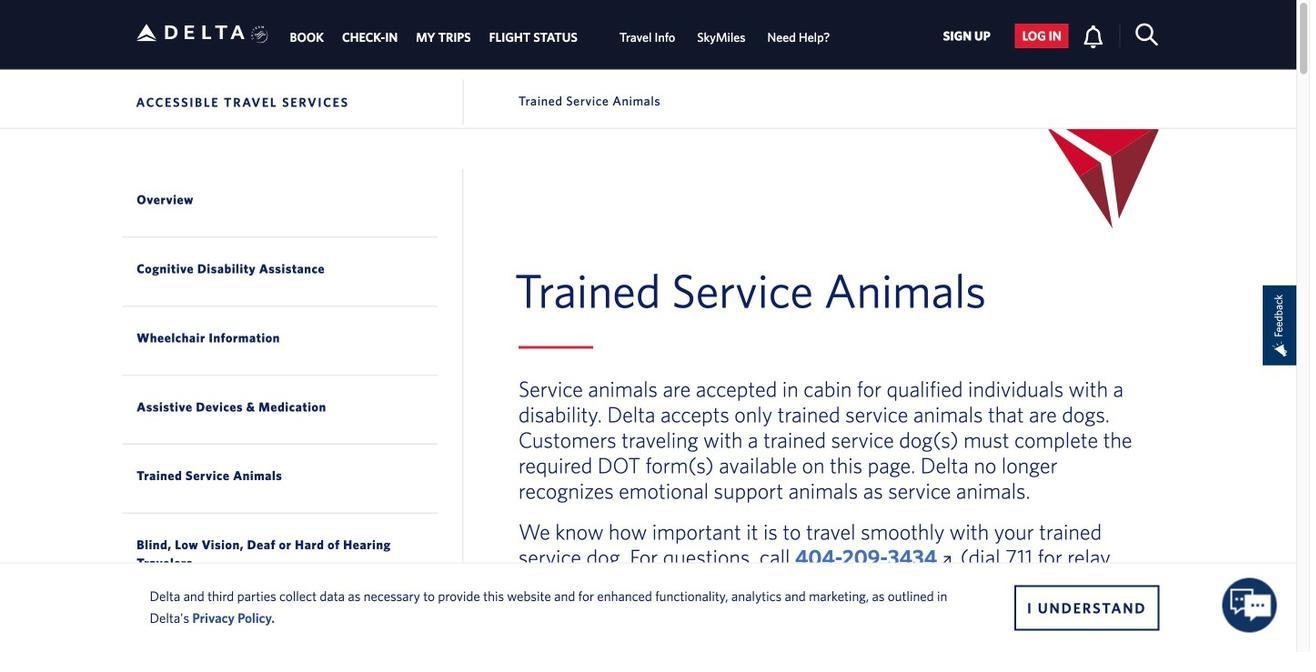 Task type: describe. For each thing, give the bounding box(es) containing it.
delta air lines image
[[136, 4, 245, 61]]



Task type: vqa. For each thing, say whether or not it's contained in the screenshot.
the Up
no



Task type: locate. For each thing, give the bounding box(es) containing it.
message us image
[[1223, 579, 1278, 633]]

this link opens another site in a new window that may not follow the same accessibility policies as delta air lines. image
[[942, 556, 956, 566]]

tab list
[[281, 2, 841, 67]]

skyteam image
[[251, 6, 269, 63]]



